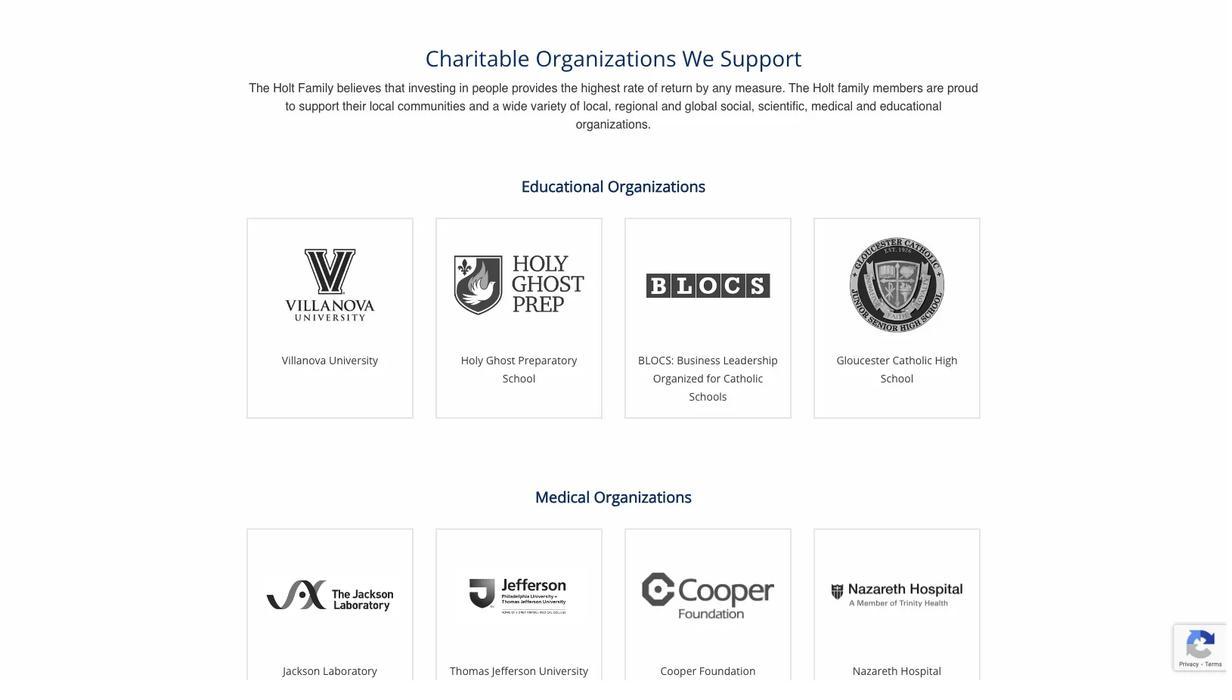 Task type: vqa. For each thing, say whether or not it's contained in the screenshot.
Contact
no



Task type: locate. For each thing, give the bounding box(es) containing it.
medical
[[536, 487, 590, 508]]

holy ghost prep logo image
[[453, 255, 586, 316]]

jackson
[[283, 664, 320, 679]]

scientific,
[[759, 99, 808, 113]]

organizations for charitable
[[536, 43, 677, 73]]

university right jefferson on the left bottom
[[539, 664, 589, 679]]

of down the
[[570, 99, 580, 113]]

holt
[[273, 81, 295, 95], [813, 81, 835, 95]]

communities
[[398, 99, 466, 113]]

thomas jefferson image
[[453, 570, 586, 622]]

leadership
[[724, 353, 778, 368]]

blocs:
[[639, 353, 675, 368]]

regional
[[615, 99, 658, 113]]

and down return
[[662, 99, 682, 113]]

gloucester
[[837, 353, 890, 368]]

blocs logo image
[[642, 270, 775, 300]]

2 vertical spatial organizations
[[594, 487, 692, 508]]

of
[[648, 81, 658, 95], [570, 99, 580, 113]]

highest
[[581, 81, 620, 95]]

1 horizontal spatial school
[[881, 372, 914, 386]]

social,
[[721, 99, 755, 113]]

0 horizontal spatial holt
[[273, 81, 295, 95]]

of right rate
[[648, 81, 658, 95]]

1 horizontal spatial university
[[539, 664, 589, 679]]

the
[[249, 81, 270, 95], [789, 81, 810, 95]]

catholic
[[893, 353, 933, 368], [724, 372, 764, 386]]

0 horizontal spatial catholic
[[724, 372, 764, 386]]

1 the from the left
[[249, 81, 270, 95]]

holt up to
[[273, 81, 295, 95]]

school inside "gloucester catholic high school"
[[881, 372, 914, 386]]

2 school from the left
[[881, 372, 914, 386]]

school down gloucester
[[881, 372, 914, 386]]

holy
[[461, 353, 484, 368]]

the left family
[[249, 81, 270, 95]]

are
[[927, 81, 945, 95]]

1 vertical spatial organizations
[[608, 176, 706, 197]]

in
[[460, 81, 469, 95]]

university right villanova
[[329, 353, 378, 368]]

0 horizontal spatial the
[[249, 81, 270, 95]]

1 horizontal spatial catholic
[[893, 353, 933, 368]]

organizations for medical
[[594, 487, 692, 508]]

educational organizations
[[522, 176, 706, 197]]

blocs: business leadership organized for catholic schools
[[639, 353, 778, 404]]

0 vertical spatial organizations
[[536, 43, 677, 73]]

school inside holy ghost preparatory school
[[503, 372, 536, 386]]

provides
[[512, 81, 558, 95]]

jefferson
[[492, 664, 537, 679]]

0 horizontal spatial university
[[329, 353, 378, 368]]

school
[[503, 372, 536, 386], [881, 372, 914, 386]]

organizations
[[536, 43, 677, 73], [608, 176, 706, 197], [594, 487, 692, 508]]

the jackson laboratory logo image
[[264, 576, 396, 617]]

0 horizontal spatial and
[[469, 99, 489, 113]]

0 horizontal spatial school
[[503, 372, 536, 386]]

1 school from the left
[[503, 372, 536, 386]]

support
[[299, 99, 339, 113]]

family
[[838, 81, 870, 95]]

jackson laboratory
[[283, 664, 377, 679]]

1 holt from the left
[[273, 81, 295, 95]]

1 vertical spatial university
[[539, 664, 589, 679]]

2 holt from the left
[[813, 81, 835, 95]]

and left a
[[469, 99, 489, 113]]

catholic down leadership
[[724, 372, 764, 386]]

support
[[721, 43, 802, 73]]

hospital
[[901, 664, 942, 679]]

school down ghost
[[503, 372, 536, 386]]

holt up medical
[[813, 81, 835, 95]]

cooper foundation logo image
[[642, 573, 775, 619]]

the
[[561, 81, 578, 95]]

school for catholic
[[881, 372, 914, 386]]

wide
[[503, 99, 528, 113]]

and down family
[[857, 99, 877, 113]]

medical organizations
[[536, 487, 692, 508]]

1 vertical spatial of
[[570, 99, 580, 113]]

for
[[707, 372, 721, 386]]

1 horizontal spatial the
[[789, 81, 810, 95]]

1 horizontal spatial and
[[662, 99, 682, 113]]

catholic left 'high'
[[893, 353, 933, 368]]

catholic inside 'blocs: business leadership organized for catholic schools'
[[724, 372, 764, 386]]

members
[[873, 81, 924, 95]]

schools
[[690, 390, 727, 404]]

charitable organizations we support
[[426, 43, 802, 73]]

foundation
[[700, 664, 756, 679]]

1 horizontal spatial holt
[[813, 81, 835, 95]]

medical
[[812, 99, 853, 113]]

0 vertical spatial catholic
[[893, 353, 933, 368]]

1 vertical spatial catholic
[[724, 372, 764, 386]]

2 horizontal spatial and
[[857, 99, 877, 113]]

nazareth
[[853, 664, 899, 679]]

and
[[469, 99, 489, 113], [662, 99, 682, 113], [857, 99, 877, 113]]

any
[[713, 81, 732, 95]]

thomas
[[450, 664, 490, 679]]

family
[[298, 81, 334, 95]]

nazareth hospital logo image
[[831, 584, 964, 609]]

villanova university logo image
[[283, 238, 378, 333]]

0 vertical spatial of
[[648, 81, 658, 95]]

university
[[329, 353, 378, 368], [539, 664, 589, 679]]

0 vertical spatial university
[[329, 353, 378, 368]]

variety
[[531, 99, 567, 113]]

the up scientific,
[[789, 81, 810, 95]]



Task type: describe. For each thing, give the bounding box(es) containing it.
high
[[936, 353, 958, 368]]

villanova
[[282, 353, 326, 368]]

their
[[343, 99, 366, 113]]

proud
[[948, 81, 979, 95]]

organizations for educational
[[608, 176, 706, 197]]

local
[[370, 99, 395, 113]]

investing
[[409, 81, 456, 95]]

holy ghost preparatory school
[[461, 353, 577, 386]]

educational
[[880, 99, 942, 113]]

people
[[472, 81, 509, 95]]

3 and from the left
[[857, 99, 877, 113]]

gloucester catholic high school
[[837, 353, 958, 386]]

school for ghost
[[503, 372, 536, 386]]

cooper foundation
[[661, 664, 756, 679]]

measure.
[[736, 81, 786, 95]]

preparatory
[[518, 353, 577, 368]]

by
[[697, 81, 709, 95]]

1 horizontal spatial of
[[648, 81, 658, 95]]

return
[[662, 81, 693, 95]]

local,
[[584, 99, 612, 113]]

0 horizontal spatial of
[[570, 99, 580, 113]]

organizations.
[[576, 117, 652, 131]]

charitable
[[426, 43, 530, 73]]

a
[[493, 99, 500, 113]]

to
[[286, 99, 296, 113]]

business
[[677, 353, 721, 368]]

ghost
[[486, 353, 516, 368]]

2 the from the left
[[789, 81, 810, 95]]

we
[[683, 43, 715, 73]]

laboratory
[[323, 664, 377, 679]]

2 and from the left
[[662, 99, 682, 113]]

nazareth hospital
[[853, 664, 942, 679]]

global
[[685, 99, 718, 113]]

thomas jefferson university
[[450, 664, 589, 679]]

educational
[[522, 176, 604, 197]]

villanova university
[[282, 353, 378, 368]]

cooper
[[661, 664, 697, 679]]

believes
[[337, 81, 382, 95]]

1 and from the left
[[469, 99, 489, 113]]

organized
[[653, 372, 704, 386]]

the holt family believes that investing in people provides the highest rate of return by any measure. the holt family members are proud to support their local communities and a wide variety of local, regional and global social, scientific, medical and educational organizations.
[[249, 81, 979, 131]]

rate
[[624, 81, 645, 95]]

that
[[385, 81, 405, 95]]

catholic inside "gloucester catholic high school"
[[893, 353, 933, 368]]



